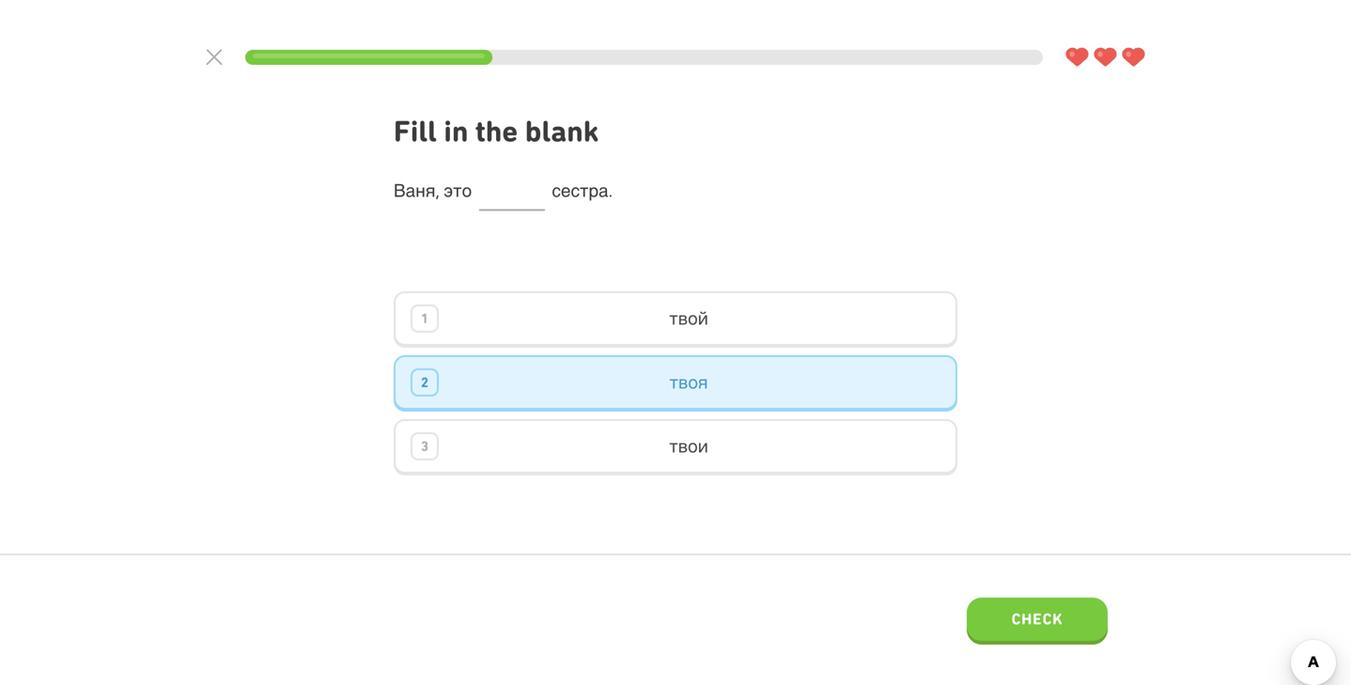 Task type: vqa. For each thing, say whether or not it's contained in the screenshot.


Task type: locate. For each thing, give the bounding box(es) containing it.
твои
[[669, 436, 708, 457]]

е
[[561, 180, 571, 201]]

1 horizontal spatial т
[[580, 180, 589, 201]]

None radio
[[394, 291, 958, 348], [394, 419, 958, 476], [394, 291, 958, 348], [394, 419, 958, 476]]

0 horizontal spatial с
[[552, 180, 561, 201]]

3
[[421, 438, 429, 454]]

а left я
[[406, 180, 416, 201]]

а
[[406, 180, 416, 201], [599, 180, 609, 201]]

2 с from the left
[[571, 180, 580, 201]]

0 horizontal spatial т
[[453, 180, 462, 201]]

твоя
[[670, 372, 708, 393]]

.
[[609, 180, 613, 201]]

а right the "е"
[[599, 180, 609, 201]]

progress bar
[[245, 50, 1043, 65]]

check button
[[967, 598, 1108, 645]]

т right the , on the left top of the page
[[453, 180, 462, 201]]

т right the "е"
[[580, 180, 589, 201]]

fill in the blank
[[394, 114, 599, 149]]

1 horizontal spatial с
[[571, 180, 580, 201]]

1
[[421, 310, 429, 327]]

0 horizontal spatial а
[[406, 180, 416, 201]]

1 horizontal spatial а
[[599, 180, 609, 201]]

твой
[[669, 308, 708, 329]]

т
[[453, 180, 462, 201], [580, 180, 589, 201]]

choice option group
[[394, 291, 958, 476]]

check
[[1012, 610, 1063, 628]]

blank
[[525, 114, 599, 149]]

с
[[552, 180, 561, 201], [571, 180, 580, 201]]

2 а from the left
[[599, 180, 609, 201]]

None radio
[[394, 355, 958, 412]]



Task type: describe. For each thing, give the bounding box(es) containing it.
fill
[[394, 114, 437, 149]]

1 с from the left
[[552, 180, 561, 201]]

in
[[444, 114, 469, 149]]

2 т from the left
[[580, 180, 589, 201]]

в а н я , э т о
[[394, 180, 472, 201]]

р
[[589, 180, 599, 201]]

э
[[444, 180, 453, 201]]

,
[[436, 180, 440, 201]]

в
[[394, 180, 406, 201]]

н
[[416, 180, 426, 201]]

1 а from the left
[[406, 180, 416, 201]]

с е с т р а .
[[552, 180, 613, 201]]

1 т from the left
[[453, 180, 462, 201]]

the
[[476, 114, 518, 149]]

none radio containing твоя
[[394, 355, 958, 412]]

о
[[462, 180, 472, 201]]

я
[[426, 180, 436, 201]]

2
[[421, 374, 429, 391]]



